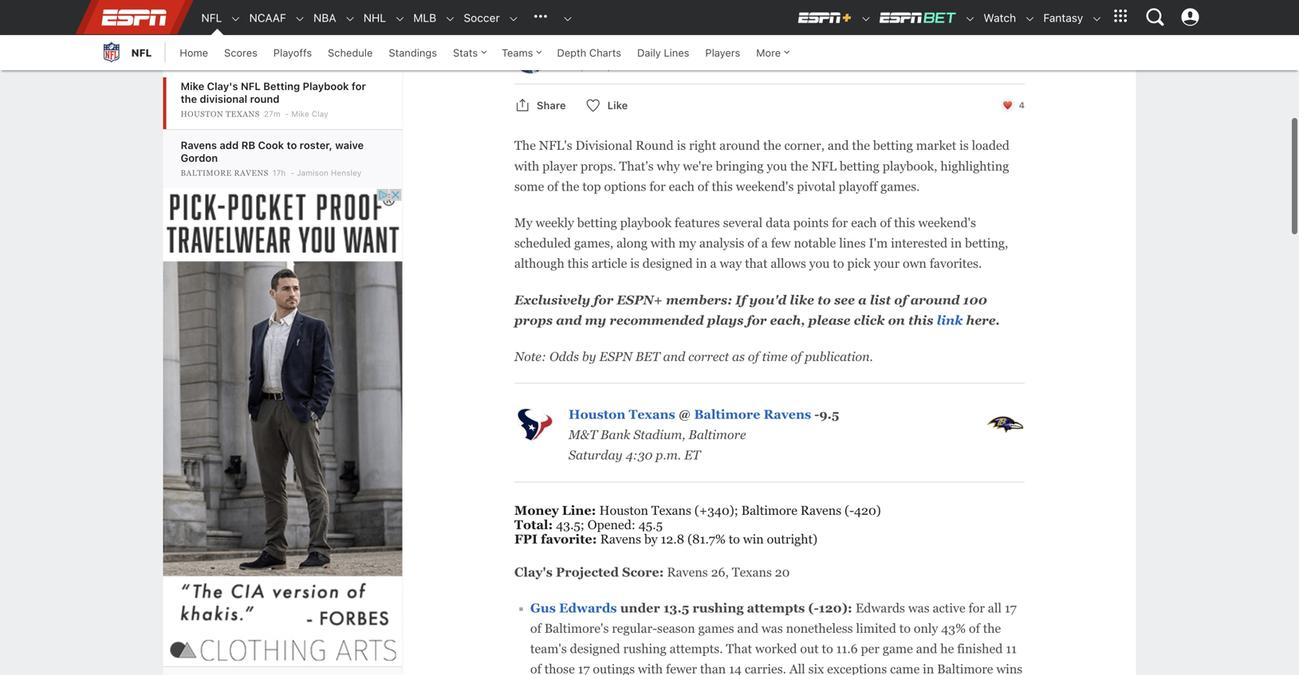 Task type: locate. For each thing, give the bounding box(es) containing it.
players link
[[698, 35, 748, 70]]

analysis
[[700, 236, 745, 251]]

this right on
[[909, 313, 934, 328]]

0 vertical spatial you
[[767, 159, 788, 173]]

1 vertical spatial with
[[651, 236, 676, 251]]

rushing
[[693, 601, 744, 616], [623, 642, 667, 657]]

baltimore down houston texans @ baltimore ravens -9.5
[[689, 428, 746, 442]]

you down notable
[[810, 257, 830, 271]]

1 vertical spatial 17
[[578, 663, 590, 676]]

to left 'only'
[[900, 622, 911, 636]]

(81.7%
[[688, 532, 726, 547]]

nfl link left home link
[[99, 35, 152, 70]]

my down features
[[679, 236, 696, 251]]

my
[[515, 216, 533, 230]]

0 horizontal spatial edwards
[[559, 601, 617, 616]]

26,
[[711, 565, 729, 580]]

9.5
[[820, 408, 840, 422]]

to left pick
[[833, 257, 844, 271]]

weekend's inside the nfl's divisional round is right around the corner, and the betting market is loaded with player props. that's why we're bringing you the nfl betting playbook, highlighting some of the top options for each of this weekend's pivotal playoff games.
[[736, 179, 794, 194]]

weekend's inside my weekly betting playbook features several data points for each of this weekend's scheduled games, along with my analysis of a few notable lines i'm interested in betting, although this article is designed in a way that allows you to pick your own favorites.
[[919, 216, 976, 230]]

1 vertical spatial you
[[810, 257, 830, 271]]

was down attempts
[[762, 622, 783, 636]]

for up the lines
[[832, 216, 848, 230]]

like
[[608, 99, 628, 111]]

was up 'only'
[[909, 601, 930, 616]]

clay,
[[579, 45, 602, 56]]

home link
[[172, 35, 216, 70]]

1 vertical spatial houston texans link
[[569, 408, 675, 422]]

outright)
[[767, 532, 818, 547]]

rushing down regular- on the bottom of the page
[[623, 642, 667, 657]]

nfl image
[[99, 40, 123, 64]]

1 horizontal spatial houston texans link
[[569, 408, 675, 422]]

you down corner,
[[767, 159, 788, 173]]

0 horizontal spatial nfl link
[[99, 35, 152, 70]]

clay's up divisional
[[207, 80, 238, 92]]

for right the playbook
[[352, 80, 366, 92]]

mike clay's nfl betting playbook for the divisional round link
[[181, 80, 366, 105]]

a left way
[[710, 257, 717, 271]]

playbook
[[303, 80, 349, 92]]

baltimore inside money line: houston texans (+340); baltimore ravens (-420) total: 43.5; opened: 45.5 fpi favorite: ravens by 12.8 (81.7% to win outright)
[[742, 504, 798, 518]]

houston up m&t
[[569, 408, 626, 422]]

1 horizontal spatial in
[[923, 663, 934, 676]]

2024,
[[586, 61, 611, 72]]

is up highlighting
[[960, 139, 969, 153]]

weekend's
[[736, 179, 794, 194], [919, 216, 976, 230]]

total:
[[515, 518, 553, 532]]

that's
[[619, 159, 654, 173]]

1 horizontal spatial by
[[644, 532, 658, 547]]

2 vertical spatial in
[[923, 663, 934, 676]]

m&t bank stadium, baltimore saturday 4:30 p.m. et
[[569, 428, 746, 463]]

0 vertical spatial espn
[[605, 45, 630, 56]]

favorites.
[[930, 257, 982, 271]]

1 vertical spatial by
[[644, 532, 658, 547]]

by right the "odds"
[[582, 350, 596, 364]]

1 vertical spatial weekend's
[[919, 216, 976, 230]]

although
[[515, 257, 565, 271]]

way
[[720, 257, 742, 271]]

roster,
[[300, 139, 333, 151]]

to left see
[[818, 293, 831, 307]]

for down why
[[650, 179, 666, 194]]

et right p.m.
[[684, 449, 701, 463]]

mike clay
[[291, 109, 328, 118]]

mike up jan
[[554, 45, 577, 56]]

0 horizontal spatial a
[[710, 257, 717, 271]]

1 vertical spatial each
[[851, 216, 877, 230]]

1 vertical spatial rushing
[[623, 642, 667, 657]]

baltimore inside baltimore ravens 17h
[[181, 169, 232, 178]]

betting up 'playoff'
[[840, 159, 880, 173]]

1 vertical spatial my
[[585, 313, 607, 328]]

420)
[[854, 504, 881, 518]]

mike down home link
[[181, 80, 204, 92]]

1 horizontal spatial my
[[679, 236, 696, 251]]

for inside edwards was active for all 17 of baltimore's regular-season games and was nonetheless limited to only 43% of the team's designed rushing attempts. that worked out to 11.6 per game and he finished 11 of those 17 outings with fewer than 14 carries. all six exceptions came in baltimore w
[[969, 601, 985, 616]]

1 horizontal spatial edwards
[[856, 601, 905, 616]]

with inside the nfl's divisional round is right around the corner, and the betting market is loaded with player props. that's why we're bringing you the nfl betting playbook, highlighting some of the top options for each of this weekend's pivotal playoff games.
[[515, 159, 540, 173]]

0 vertical spatial mike
[[554, 45, 577, 56]]

1 horizontal spatial a
[[762, 236, 768, 251]]

each up the lines
[[851, 216, 877, 230]]

ravens left 26,
[[667, 565, 708, 580]]

0 horizontal spatial baltimore ravens link
[[181, 168, 271, 178]]

as
[[732, 350, 745, 364]]

the down all
[[983, 622, 1001, 636]]

0 vertical spatial around
[[720, 139, 760, 153]]

depth
[[557, 47, 587, 59]]

0 horizontal spatial is
[[630, 257, 640, 271]]

0 horizontal spatial mike
[[181, 80, 204, 92]]

a left few
[[762, 236, 768, 251]]

some
[[515, 179, 544, 194]]

0 horizontal spatial designed
[[570, 642, 620, 657]]

around up "bringing" on the right of page
[[720, 139, 760, 153]]

each
[[669, 179, 695, 194], [851, 216, 877, 230]]

baltimore down 'finished'
[[938, 663, 994, 676]]

the left corner,
[[764, 139, 782, 153]]

exclusively for espn+ members: if you'd like to see a list of around 100 props and my recommended plays for each, please click on this
[[515, 293, 987, 328]]

nfl up home link
[[201, 11, 222, 24]]

2 vertical spatial mike
[[291, 109, 309, 118]]

around up link link on the right top of page
[[911, 293, 960, 307]]

17
[[1005, 601, 1017, 616], [578, 663, 590, 676]]

mike inside the mike clay, espn senior writer jan 18, 2024, 12:33 pm et
[[554, 45, 577, 56]]

designed inside my weekly betting playbook features several data points for each of this weekend's scheduled games, along with my analysis of a few notable lines i'm interested in betting, although this article is designed in a way that allows you to pick your own favorites.
[[643, 257, 693, 271]]

houston right line:
[[600, 504, 649, 518]]

mike left clay on the top left
[[291, 109, 309, 118]]

0 vertical spatial clay's
[[207, 80, 238, 92]]

ravens left 17h
[[234, 169, 269, 178]]

0 horizontal spatial houston texans link
[[181, 109, 262, 119]]

weekly
[[536, 216, 574, 230]]

1 horizontal spatial (-
[[845, 504, 854, 518]]

0 vertical spatial weekend's
[[736, 179, 794, 194]]

each inside the nfl's divisional round is right around the corner, and the betting market is loaded with player props. that's why we're bringing you the nfl betting playbook, highlighting some of the top options for each of this weekend's pivotal playoff games.
[[669, 179, 695, 194]]

of down we're
[[698, 179, 709, 194]]

of right 43% on the bottom
[[969, 622, 980, 636]]

this up interested
[[894, 216, 915, 230]]

1 horizontal spatial around
[[911, 293, 960, 307]]

designed up outings
[[570, 642, 620, 657]]

for inside the nfl's divisional round is right around the corner, and the betting market is loaded with player props. that's why we're bringing you the nfl betting playbook, highlighting some of the top options for each of this weekend's pivotal playoff games.
[[650, 179, 666, 194]]

link here.
[[937, 313, 1000, 328]]

is inside my weekly betting playbook features several data points for each of this weekend's scheduled games, along with my analysis of a few notable lines i'm interested in betting, although this article is designed in a way that allows you to pick your own favorites.
[[630, 257, 640, 271]]

1 vertical spatial in
[[696, 257, 707, 271]]

all
[[988, 601, 1002, 616]]

to inside my weekly betting playbook features several data points for each of this weekend's scheduled games, along with my analysis of a few notable lines i'm interested in betting, although this article is designed in a way that allows you to pick your own favorites.
[[833, 257, 844, 271]]

0 horizontal spatial my
[[585, 313, 607, 328]]

0 vertical spatial by
[[582, 350, 596, 364]]

designed inside edwards was active for all 17 of baltimore's regular-season games and was nonetheless limited to only 43% of the team's designed rushing attempts. that worked out to 11.6 per game and he finished 11 of those 17 outings with fewer than 14 carries. all six exceptions came in baltimore w
[[570, 642, 620, 657]]

fantasy
[[1044, 11, 1084, 24]]

baltimore ravens link down "add"
[[181, 168, 271, 178]]

ravens add rb cook to roster, waive gordon link
[[181, 139, 364, 164]]

of down team's
[[531, 663, 542, 676]]

nfl link
[[193, 1, 222, 35], [99, 35, 152, 70]]

this down "bringing" on the right of page
[[712, 179, 733, 194]]

weekend's down "bringing" on the right of page
[[736, 179, 794, 194]]

more
[[756, 47, 781, 59]]

corner,
[[785, 139, 825, 153]]

2 vertical spatial with
[[638, 663, 663, 676]]

1 vertical spatial houston
[[569, 408, 626, 422]]

of
[[547, 179, 558, 194], [698, 179, 709, 194], [880, 216, 891, 230], [748, 236, 759, 251], [895, 293, 907, 307], [748, 350, 759, 364], [791, 350, 802, 364], [531, 622, 542, 636], [969, 622, 980, 636], [531, 663, 542, 676]]

0 vertical spatial with
[[515, 159, 540, 173]]

plays
[[707, 313, 744, 328]]

with down 'the' on the left
[[515, 159, 540, 173]]

houston texans link up the bank
[[569, 408, 675, 422]]

1 horizontal spatial et
[[684, 449, 701, 463]]

rushing inside edwards was active for all 17 of baltimore's regular-season games and was nonetheless limited to only 43% of the team's designed rushing attempts. that worked out to 11.6 per game and he finished 11 of those 17 outings with fewer than 14 carries. all six exceptions came in baltimore w
[[623, 642, 667, 657]]

for left all
[[969, 601, 985, 616]]

1 vertical spatial et
[[684, 449, 701, 463]]

my inside my weekly betting playbook features several data points for each of this weekend's scheduled games, along with my analysis of a few notable lines i'm interested in betting, although this article is designed in a way that allows you to pick your own favorites.
[[679, 236, 696, 251]]

0 horizontal spatial you
[[767, 159, 788, 173]]

favorite:
[[541, 532, 597, 547]]

0 vertical spatial houston
[[181, 110, 223, 118]]

playbook
[[620, 216, 672, 230]]

pm
[[639, 61, 652, 72]]

1 horizontal spatial baltimore ravens link
[[694, 408, 811, 422]]

texans up 12.8
[[652, 504, 692, 518]]

by left 12.8
[[644, 532, 658, 547]]

in right came
[[923, 663, 934, 676]]

0 horizontal spatial 17
[[578, 663, 590, 676]]

baltimore inside edwards was active for all 17 of baltimore's regular-season games and was nonetheless limited to only 43% of the team's designed rushing attempts. that worked out to 11.6 per game and he finished 11 of those 17 outings with fewer than 14 carries. all six exceptions came in baltimore w
[[938, 663, 994, 676]]

in inside edwards was active for all 17 of baltimore's regular-season games and was nonetheless limited to only 43% of the team's designed rushing attempts. that worked out to 11.6 per game and he finished 11 of those 17 outings with fewer than 14 carries. all six exceptions came in baltimore w
[[923, 663, 934, 676]]

click
[[854, 313, 885, 328]]

0 vertical spatial each
[[669, 179, 695, 194]]

et inside the 'm&t bank stadium, baltimore saturday 4:30 p.m. et'
[[684, 449, 701, 463]]

depth charts link
[[549, 35, 629, 70]]

0 horizontal spatial clay's
[[207, 80, 238, 92]]

1 horizontal spatial you
[[810, 257, 830, 271]]

line:
[[562, 504, 596, 518]]

with inside edwards was active for all 17 of baltimore's regular-season games and was nonetheless limited to only 43% of the team's designed rushing attempts. that worked out to 11.6 per game and he finished 11 of those 17 outings with fewer than 14 carries. all six exceptions came in baltimore w
[[638, 663, 663, 676]]

carries.
[[745, 663, 787, 676]]

games
[[699, 622, 734, 636]]

0 vertical spatial designed
[[643, 257, 693, 271]]

gus
[[531, 601, 556, 616]]

1 horizontal spatial weekend's
[[919, 216, 976, 230]]

0 horizontal spatial et
[[655, 61, 666, 72]]

to inside money line: houston texans (+340); baltimore ravens (-420) total: 43.5; opened: 45.5 fpi favorite: ravens by 12.8 (81.7% to win outright)
[[729, 532, 740, 547]]

0 vertical spatial a
[[762, 236, 768, 251]]

0 horizontal spatial (-
[[808, 601, 819, 616]]

0 vertical spatial rushing
[[693, 601, 744, 616]]

houston inside money line: houston texans (+340); baltimore ravens (-420) total: 43.5; opened: 45.5 fpi favorite: ravens by 12.8 (81.7% to win outright)
[[600, 504, 649, 518]]

out
[[800, 642, 819, 657]]

rushing up games at the right bottom of the page
[[693, 601, 744, 616]]

weekend's up interested
[[919, 216, 976, 230]]

nhl
[[364, 11, 386, 24]]

1 horizontal spatial clay's
[[515, 565, 553, 580]]

espn left bet
[[600, 350, 633, 364]]

nfl
[[201, 11, 222, 24], [131, 47, 152, 59], [241, 80, 261, 92], [812, 159, 837, 173]]

0 vertical spatial was
[[909, 601, 930, 616]]

than
[[700, 663, 726, 676]]

baltimore up win
[[742, 504, 798, 518]]

1 vertical spatial was
[[762, 622, 783, 636]]

houston inside houston texans 27m
[[181, 110, 223, 118]]

espn up 12:33
[[605, 45, 630, 56]]

to left win
[[729, 532, 740, 547]]

for down you'd
[[747, 313, 767, 328]]

0 horizontal spatial weekend's
[[736, 179, 794, 194]]

2 vertical spatial a
[[858, 293, 867, 307]]

along
[[617, 236, 648, 251]]

per
[[861, 642, 880, 657]]

lines
[[664, 47, 690, 59]]

and up that
[[737, 622, 759, 636]]

2 vertical spatial betting
[[577, 216, 617, 230]]

0 horizontal spatial was
[[762, 622, 783, 636]]

2 vertical spatial houston
[[600, 504, 649, 518]]

baltimore ravens link down the as
[[694, 408, 811, 422]]

1 horizontal spatial 17
[[1005, 601, 1017, 616]]

nfl up pivotal
[[812, 159, 837, 173]]

outings
[[593, 663, 635, 676]]

top
[[583, 179, 601, 194]]

0 horizontal spatial by
[[582, 350, 596, 364]]

to
[[287, 139, 297, 151], [833, 257, 844, 271], [818, 293, 831, 307], [729, 532, 740, 547], [900, 622, 911, 636], [822, 642, 833, 657]]

designed down along
[[643, 257, 693, 271]]

ravens up gordon
[[181, 139, 217, 151]]

1 vertical spatial around
[[911, 293, 960, 307]]

betting up playbook,
[[873, 139, 913, 153]]

houston down divisional
[[181, 110, 223, 118]]

this inside the nfl's divisional round is right around the corner, and the betting market is loaded with player props. that's why we're bringing you the nfl betting playbook, highlighting some of the top options for each of this weekend's pivotal playoff games.
[[712, 179, 733, 194]]

1 vertical spatial designed
[[570, 642, 620, 657]]

2 horizontal spatial a
[[858, 293, 867, 307]]

jamison
[[297, 168, 329, 178]]

is left right
[[677, 139, 686, 153]]

pivotal
[[797, 179, 836, 194]]

0 horizontal spatial rushing
[[623, 642, 667, 657]]

each down why
[[669, 179, 695, 194]]

baltimore's
[[545, 622, 609, 636]]

and right corner,
[[828, 139, 849, 153]]

mike inside mike clay's nfl betting playbook for the divisional round
[[181, 80, 204, 92]]

betting up games,
[[577, 216, 617, 230]]

0 vertical spatial my
[[679, 236, 696, 251]]

team's
[[531, 642, 567, 657]]

attempts
[[747, 601, 805, 616]]

2 horizontal spatial is
[[960, 139, 969, 153]]

clay's down fpi
[[515, 565, 553, 580]]

1 horizontal spatial designed
[[643, 257, 693, 271]]

for inside mike clay's nfl betting playbook for the divisional round
[[352, 80, 366, 92]]

games,
[[574, 236, 614, 251]]

0 horizontal spatial around
[[720, 139, 760, 153]]

0 horizontal spatial each
[[669, 179, 695, 194]]

2 horizontal spatial mike
[[554, 45, 577, 56]]

exclusively
[[515, 293, 591, 307]]

you
[[767, 159, 788, 173], [810, 257, 830, 271]]

nfl up round
[[241, 80, 261, 92]]

17 right those
[[578, 663, 590, 676]]

0 horizontal spatial in
[[696, 257, 707, 271]]

my weekly betting playbook features several data points for each of this weekend's scheduled games, along with my analysis of a few notable lines i'm interested in betting, although this article is designed in a way that allows you to pick your own favorites.
[[515, 216, 1009, 271]]

betting
[[263, 80, 300, 92]]

1 horizontal spatial rushing
[[693, 601, 744, 616]]

0 vertical spatial in
[[951, 236, 962, 251]]

why
[[657, 159, 680, 173]]

in up the favorites.
[[951, 236, 962, 251]]

texans down divisional
[[226, 110, 260, 118]]

standings
[[389, 47, 437, 59]]

0 vertical spatial et
[[655, 61, 666, 72]]

edwards up baltimore's
[[559, 601, 617, 616]]

edwards up the limited
[[856, 601, 905, 616]]

the left divisional
[[181, 93, 197, 105]]

(-
[[845, 504, 854, 518], [808, 601, 819, 616]]

scores
[[224, 47, 258, 59]]

jan
[[554, 61, 569, 72]]

houston for houston texans @ baltimore ravens -9.5
[[569, 408, 626, 422]]

0 vertical spatial houston texans link
[[181, 109, 262, 119]]

attempts.
[[670, 642, 723, 657]]

options
[[604, 179, 647, 194]]

0 vertical spatial (-
[[845, 504, 854, 518]]

my down exclusively
[[585, 313, 607, 328]]

texans
[[226, 110, 260, 118], [629, 408, 675, 422], [652, 504, 692, 518], [732, 565, 772, 580]]

1 vertical spatial mike
[[181, 80, 204, 92]]

you'd
[[749, 293, 787, 307]]

you inside my weekly betting playbook features several data points for each of this weekend's scheduled games, along with my analysis of a few notable lines i'm interested in betting, although this article is designed in a way that allows you to pick your own favorites.
[[810, 257, 830, 271]]

bet
[[636, 350, 660, 364]]

2 edwards from the left
[[856, 601, 905, 616]]

1 vertical spatial baltimore ravens link
[[694, 408, 811, 422]]

espn inside the mike clay, espn senior writer jan 18, 2024, 12:33 pm et
[[605, 45, 630, 56]]

baltimore down gordon
[[181, 169, 232, 178]]

is down along
[[630, 257, 640, 271]]

edwards inside edwards was active for all 17 of baltimore's regular-season games and was nonetheless limited to only 43% of the team's designed rushing attempts. that worked out to 11.6 per game and he finished 11 of those 17 outings with fewer than 14 carries. all six exceptions came in baltimore w
[[856, 601, 905, 616]]

nfl link up home
[[193, 1, 222, 35]]

1 horizontal spatial each
[[851, 216, 877, 230]]

and down exclusively
[[556, 313, 582, 328]]



Task type: describe. For each thing, give the bounding box(es) containing it.
props.
[[581, 159, 616, 173]]

of down gus
[[531, 622, 542, 636]]

came
[[890, 663, 920, 676]]

nfl inside the nfl's divisional round is right around the corner, and the betting market is loaded with player props. that's why we're bringing you the nfl betting playbook, highlighting some of the top options for each of this weekend's pivotal playoff games.
[[812, 159, 837, 173]]

mlb link
[[405, 1, 437, 35]]

scheduled
[[515, 236, 571, 251]]

here.
[[966, 313, 1000, 328]]

bringing
[[716, 159, 764, 173]]

divisional
[[576, 139, 633, 153]]

that
[[745, 257, 768, 271]]

1 vertical spatial a
[[710, 257, 717, 271]]

houston for houston texans 27m
[[181, 110, 223, 118]]

1 vertical spatial betting
[[840, 159, 880, 173]]

divisional
[[200, 93, 247, 105]]

1 horizontal spatial is
[[677, 139, 686, 153]]

teams link
[[494, 35, 549, 70]]

stats
[[453, 47, 478, 59]]

around inside exclusively for espn+ members: if you'd like to see a list of around 100 props and my recommended plays for each, please click on this
[[911, 293, 960, 307]]

houston texans @ baltimore ravens -9.5
[[569, 408, 840, 422]]

by inside money line: houston texans (+340); baltimore ravens (-420) total: 43.5; opened: 45.5 fpi favorite: ravens by 12.8 (81.7% to win outright)
[[644, 532, 658, 547]]

mlb
[[413, 11, 437, 24]]

18,
[[572, 61, 584, 72]]

nhl link
[[356, 1, 386, 35]]

daily
[[637, 47, 661, 59]]

you inside the nfl's divisional round is right around the corner, and the betting market is loaded with player props. that's why we're bringing you the nfl betting playbook, highlighting some of the top options for each of this weekend's pivotal playoff games.
[[767, 159, 788, 173]]

allows
[[771, 257, 806, 271]]

(- inside money line: houston texans (+340); baltimore ravens (-420) total: 43.5; opened: 45.5 fpi favorite: ravens by 12.8 (81.7% to win outright)
[[845, 504, 854, 518]]

data
[[766, 216, 791, 230]]

a inside exclusively for espn+ members: if you'd like to see a list of around 100 props and my recommended plays for each, please click on this
[[858, 293, 867, 307]]

features
[[675, 216, 720, 230]]

texans left 20
[[732, 565, 772, 580]]

clay
[[312, 109, 328, 118]]

ravens add rb cook to roster, waive gordon
[[181, 139, 364, 164]]

soccer link
[[456, 1, 500, 35]]

the inside mike clay's nfl betting playbook for the divisional round
[[181, 93, 197, 105]]

to inside exclusively for espn+ members: if you'd like to see a list of around 100 props and my recommended plays for each, please click on this
[[818, 293, 831, 307]]

of up that
[[748, 236, 759, 251]]

clay's inside mike clay's nfl betting playbook for the divisional round
[[207, 80, 238, 92]]

all
[[790, 663, 806, 676]]

round
[[250, 93, 280, 105]]

hensley
[[331, 168, 362, 178]]

watch link
[[976, 1, 1017, 35]]

houston texans 27m
[[181, 109, 280, 118]]

fpi
[[515, 532, 538, 547]]

1 horizontal spatial mike
[[291, 109, 309, 118]]

for left espn+ on the top of page
[[594, 293, 614, 307]]

player
[[543, 159, 578, 173]]

4:30
[[626, 449, 653, 463]]

2 horizontal spatial in
[[951, 236, 962, 251]]

the down corner,
[[791, 159, 809, 173]]

writer
[[666, 45, 695, 56]]

gus edwards link
[[531, 601, 617, 616]]

and right bet
[[663, 350, 686, 364]]

gordon
[[181, 152, 218, 164]]

my inside exclusively for espn+ members: if you'd like to see a list of around 100 props and my recommended plays for each, please click on this
[[585, 313, 607, 328]]

link
[[937, 313, 963, 328]]

the nfl's divisional round is right around the corner, and the betting market is loaded with player props. that's why we're bringing you the nfl betting playbook, highlighting some of the top options for each of this weekend's pivotal playoff games.
[[515, 139, 1010, 194]]

and inside the nfl's divisional round is right around the corner, and the betting market is loaded with player props. that's why we're bringing you the nfl betting playbook, highlighting some of the top options for each of this weekend's pivotal playoff games.
[[828, 139, 849, 153]]

of inside exclusively for espn+ members: if you'd like to see a list of around 100 props and my recommended plays for each, please click on this
[[895, 293, 907, 307]]

if
[[736, 293, 746, 307]]

we're
[[683, 159, 713, 173]]

ravens inside baltimore ravens 17h
[[234, 169, 269, 178]]

1 vertical spatial clay's
[[515, 565, 553, 580]]

odds
[[550, 350, 579, 364]]

scores link
[[216, 35, 266, 70]]

11
[[1006, 642, 1017, 657]]

0 vertical spatial 17
[[1005, 601, 1017, 616]]

texans inside money line: houston texans (+340); baltimore ravens (-420) total: 43.5; opened: 45.5 fpi favorite: ravens by 12.8 (81.7% to win outright)
[[652, 504, 692, 518]]

score:
[[622, 565, 664, 580]]

0 vertical spatial betting
[[873, 139, 913, 153]]

regular-
[[612, 622, 657, 636]]

1 horizontal spatial nfl link
[[193, 1, 222, 35]]

pick
[[847, 257, 871, 271]]

the up 'playoff'
[[852, 139, 870, 153]]

daily lines link
[[629, 35, 698, 70]]

and inside exclusively for espn+ members: if you'd like to see a list of around 100 props and my recommended plays for each, please click on this
[[556, 313, 582, 328]]

to inside ravens add rb cook to roster, waive gordon
[[287, 139, 297, 151]]

highlighting
[[941, 159, 1009, 173]]

like
[[790, 293, 815, 307]]

only
[[914, 622, 938, 636]]

those
[[545, 663, 575, 676]]

finished
[[957, 642, 1003, 657]]

17h
[[273, 168, 286, 178]]

1 horizontal spatial was
[[909, 601, 930, 616]]

bank
[[601, 428, 631, 442]]

members:
[[666, 293, 732, 307]]

betting inside my weekly betting playbook features several data points for each of this weekend's scheduled games, along with my analysis of a few notable lines i'm interested in betting, although this article is designed in a way that allows you to pick your own favorites.
[[577, 216, 617, 230]]

this down games,
[[568, 257, 589, 271]]

fewer
[[666, 663, 697, 676]]

of right time on the right of page
[[791, 350, 802, 364]]

1 vertical spatial (-
[[808, 601, 819, 616]]

(+340);
[[695, 504, 739, 518]]

share button
[[504, 93, 577, 118]]

mike for the
[[181, 80, 204, 92]]

texans up stadium,
[[629, 408, 675, 422]]

-
[[815, 408, 820, 422]]

of down player
[[547, 179, 558, 194]]

43.5;
[[556, 518, 585, 532]]

to right "out"
[[822, 642, 833, 657]]

4 button
[[987, 93, 1038, 118]]

1 vertical spatial espn
[[600, 350, 633, 364]]

own
[[903, 257, 927, 271]]

playoffs link
[[266, 35, 320, 70]]

each inside my weekly betting playbook features several data points for each of this weekend's scheduled games, along with my analysis of a few notable lines i'm interested in betting, although this article is designed in a way that allows you to pick your own favorites.
[[851, 216, 877, 230]]

lines
[[839, 236, 866, 251]]

11.6
[[837, 642, 858, 657]]

with inside my weekly betting playbook features several data points for each of this weekend's scheduled games, along with my analysis of a few notable lines i'm interested in betting, although this article is designed in a way that allows you to pick your own favorites.
[[651, 236, 676, 251]]

watch
[[984, 11, 1017, 24]]

this inside exclusively for espn+ members: if you'd like to see a list of around 100 props and my recommended plays for each, please click on this
[[909, 313, 934, 328]]

playoff
[[839, 179, 878, 194]]

props
[[515, 313, 553, 328]]

for inside my weekly betting playbook features several data points for each of this weekend's scheduled games, along with my analysis of a few notable lines i'm interested in betting, although this article is designed in a way that allows you to pick your own favorites.
[[832, 216, 848, 230]]

ravens inside ravens add rb cook to roster, waive gordon
[[181, 139, 217, 151]]

nfl right 'nfl' icon
[[131, 47, 152, 59]]

12:33
[[613, 61, 636, 72]]

advertisement element
[[163, 188, 402, 667]]

games.
[[881, 179, 920, 194]]

the left 'top'
[[562, 179, 580, 194]]

p.m.
[[656, 449, 681, 463]]

that
[[726, 642, 752, 657]]

nba link
[[306, 1, 336, 35]]

and down 'only'
[[916, 642, 938, 657]]

the inside edwards was active for all 17 of baltimore's regular-season games and was nonetheless limited to only 43% of the team's designed rushing attempts. that worked out to 11.6 per game and he finished 11 of those 17 outings with fewer than 14 carries. all six exceptions came in baltimore w
[[983, 622, 1001, 636]]

texans inside houston texans 27m
[[226, 110, 260, 118]]

baltimore right @
[[694, 408, 761, 422]]

ravens up score:
[[600, 532, 641, 547]]

active
[[933, 601, 966, 616]]

limited
[[856, 622, 897, 636]]

et inside the mike clay, espn senior writer jan 18, 2024, 12:33 pm et
[[655, 61, 666, 72]]

depth charts
[[557, 47, 621, 59]]

mike for 18,
[[554, 45, 577, 56]]

of right the as
[[748, 350, 759, 364]]

around inside the nfl's divisional round is right around the corner, and the betting market is loaded with player props. that's why we're bringing you the nfl betting playbook, highlighting some of the top options for each of this weekend's pivotal playoff games.
[[720, 139, 760, 153]]

nfl inside mike clay's nfl betting playbook for the divisional round
[[241, 80, 261, 92]]

each,
[[770, 313, 805, 328]]

gus edwards under 13.5 rushing attempts (-120):
[[531, 601, 856, 616]]

of up 'i'm'
[[880, 216, 891, 230]]

nonetheless
[[786, 622, 853, 636]]

1 edwards from the left
[[559, 601, 617, 616]]

ravens up outright)
[[801, 504, 842, 518]]

exceptions
[[827, 663, 887, 676]]

ravens left -
[[764, 408, 811, 422]]

money
[[515, 504, 559, 518]]

charts
[[589, 47, 621, 59]]

baltimore inside the 'm&t bank stadium, baltimore saturday 4:30 p.m. et'
[[689, 428, 746, 442]]

soccer
[[464, 11, 500, 24]]

mike clay's nfl betting playbook for the divisional round
[[181, 80, 366, 105]]

0 vertical spatial baltimore ravens link
[[181, 168, 271, 178]]



Task type: vqa. For each thing, say whether or not it's contained in the screenshot.
the top 17
yes



